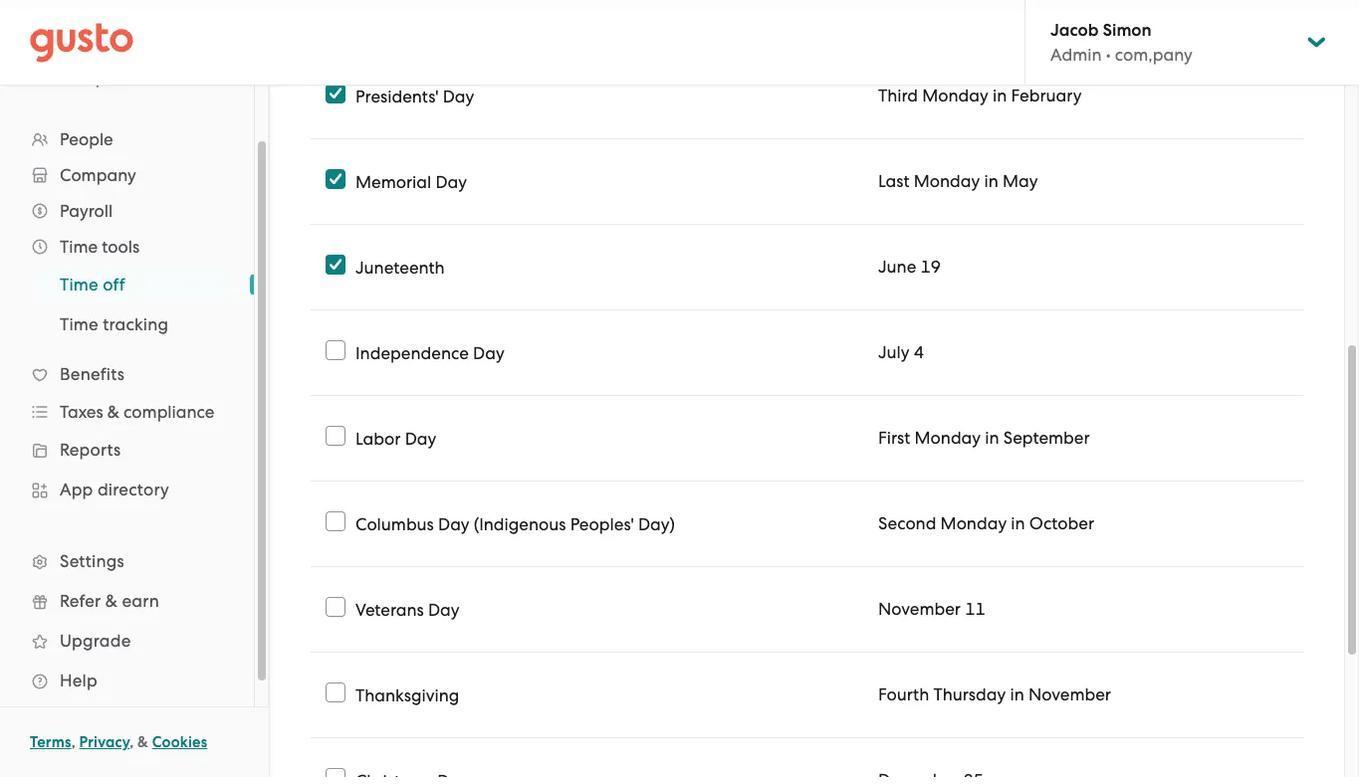 Task type: describe. For each thing, give the bounding box(es) containing it.
taxes & compliance button
[[20, 394, 234, 430]]

0 vertical spatial november
[[879, 600, 961, 620]]

2 , from the left
[[130, 734, 134, 752]]

admin
[[1051, 45, 1102, 65]]

peoples'
[[570, 514, 634, 534]]

jacob simon admin • com,pany
[[1051, 20, 1193, 65]]

last
[[879, 171, 910, 191]]

july 4
[[879, 343, 924, 363]]

juneteenth
[[356, 257, 445, 277]]

day for labor
[[405, 429, 437, 449]]

day for columbus
[[438, 514, 470, 534]]

second monday in october
[[879, 514, 1095, 534]]

third monday in february
[[879, 86, 1082, 106]]

November 11 checkbox
[[326, 598, 346, 618]]

monday for last
[[914, 171, 980, 191]]

19
[[921, 257, 941, 277]]

benefits link
[[20, 357, 234, 392]]

veterans day
[[356, 600, 460, 620]]

presidents'
[[356, 86, 439, 106]]

november 11
[[879, 600, 986, 620]]

june 19
[[879, 257, 941, 277]]

4
[[914, 343, 924, 363]]

time for time off
[[60, 275, 98, 295]]

help
[[60, 671, 98, 691]]

list containing people
[[0, 122, 254, 701]]

monday for second
[[941, 514, 1007, 534]]

upgrade
[[60, 631, 131, 651]]

in for november
[[1010, 685, 1025, 705]]

time tools button
[[20, 229, 234, 265]]

11
[[965, 600, 986, 620]]

reports
[[60, 440, 121, 460]]

app directory
[[60, 480, 169, 500]]

reports link
[[20, 432, 234, 468]]

labor
[[356, 429, 401, 449]]

com,pany
[[1115, 45, 1193, 65]]

fourth
[[879, 685, 930, 705]]

independence
[[356, 343, 469, 363]]

Last Monday in May checkbox
[[326, 169, 346, 189]]

time tracking link
[[36, 307, 234, 343]]

thanksgiving
[[356, 686, 459, 706]]

in for october
[[1011, 514, 1026, 534]]

payroll
[[60, 201, 113, 221]]

help link
[[20, 663, 234, 699]]

time for time tools
[[60, 237, 98, 257]]

settings
[[60, 552, 124, 572]]

Second Monday in October checkbox
[[326, 512, 346, 532]]

time tracking
[[60, 315, 169, 335]]

day)
[[638, 514, 675, 534]]

& for earn
[[105, 592, 118, 612]]

day for presidents'
[[443, 86, 474, 106]]

home image
[[30, 22, 133, 62]]

earn
[[122, 592, 159, 612]]

day for veterans
[[428, 600, 460, 620]]

time off
[[60, 275, 125, 295]]

2 vertical spatial &
[[138, 734, 148, 752]]

tracking
[[103, 315, 169, 335]]

privacy
[[79, 734, 130, 752]]

in for may
[[985, 171, 999, 191]]

first
[[879, 428, 911, 448]]

gusto navigation element
[[0, 26, 254, 733]]

veterans
[[356, 600, 424, 620]]

First Monday in September checkbox
[[326, 426, 346, 446]]

off
[[103, 275, 125, 295]]

may
[[1003, 171, 1038, 191]]

refer & earn
[[60, 592, 159, 612]]

1 , from the left
[[71, 734, 76, 752]]

jacob
[[1051, 20, 1099, 41]]

terms , privacy , & cookies
[[30, 734, 207, 752]]

app directory link
[[20, 472, 234, 508]]

third
[[879, 86, 918, 106]]

time off link
[[36, 267, 234, 303]]

cookies button
[[152, 731, 207, 755]]

company button
[[20, 157, 234, 193]]

people button
[[20, 122, 234, 157]]

setup link
[[20, 60, 234, 96]]



Task type: vqa. For each thing, say whether or not it's contained in the screenshot.


Task type: locate. For each thing, give the bounding box(es) containing it.
presidents' day
[[356, 86, 474, 106]]

in left february
[[993, 86, 1007, 106]]

monday for third
[[923, 86, 989, 106]]

time left off
[[60, 275, 98, 295]]

simon
[[1103, 20, 1152, 41]]

•
[[1106, 45, 1111, 65]]

2 time from the top
[[60, 275, 98, 295]]

day for memorial
[[436, 172, 467, 192]]

day
[[443, 86, 474, 106], [436, 172, 467, 192], [473, 343, 505, 363], [405, 429, 437, 449], [438, 514, 470, 534], [428, 600, 460, 620]]

in left october
[[1011, 514, 1026, 534]]

settings link
[[20, 544, 234, 580]]

memorial day
[[356, 172, 467, 192]]

november
[[879, 600, 961, 620], [1029, 685, 1112, 705]]

day right veterans
[[428, 600, 460, 620]]

& left earn on the bottom of page
[[105, 592, 118, 612]]

taxes
[[60, 402, 103, 422]]

terms link
[[30, 734, 71, 752]]

setup
[[60, 68, 106, 88]]

&
[[107, 402, 119, 422], [105, 592, 118, 612], [138, 734, 148, 752]]

, left privacy
[[71, 734, 76, 752]]

in for september
[[985, 428, 1000, 448]]

june
[[879, 257, 917, 277]]

1 list from the top
[[0, 122, 254, 701]]

monday right first
[[915, 428, 981, 448]]

time
[[60, 237, 98, 257], [60, 275, 98, 295], [60, 315, 98, 335]]

day right 'presidents''
[[443, 86, 474, 106]]

Third Monday in February checkbox
[[326, 84, 346, 104]]

time down payroll
[[60, 237, 98, 257]]

time for time tracking
[[60, 315, 98, 335]]

payroll button
[[20, 193, 234, 229]]

day right "memorial"
[[436, 172, 467, 192]]

1 vertical spatial &
[[105, 592, 118, 612]]

app
[[60, 480, 93, 500]]

July 4 checkbox
[[326, 341, 346, 361]]

in left september
[[985, 428, 1000, 448]]

february
[[1011, 86, 1082, 106]]

1 horizontal spatial november
[[1029, 685, 1112, 705]]

first monday in september
[[879, 428, 1090, 448]]

labor day
[[356, 429, 437, 449]]

terms
[[30, 734, 71, 752]]

3 time from the top
[[60, 315, 98, 335]]

refer
[[60, 592, 101, 612]]

1 vertical spatial time
[[60, 275, 98, 295]]

independence day
[[356, 343, 505, 363]]

& inside dropdown button
[[107, 402, 119, 422]]

in
[[993, 86, 1007, 106], [985, 171, 999, 191], [985, 428, 1000, 448], [1011, 514, 1026, 534], [1010, 685, 1025, 705]]

day right independence
[[473, 343, 505, 363]]

october
[[1030, 514, 1095, 534]]

day for independence
[[473, 343, 505, 363]]

monday right third
[[923, 86, 989, 106]]

september
[[1004, 428, 1090, 448]]

fourth thursday in november
[[879, 685, 1112, 705]]

1 vertical spatial november
[[1029, 685, 1112, 705]]

cookies
[[152, 734, 207, 752]]

company
[[60, 165, 136, 185]]

monday
[[923, 86, 989, 106], [914, 171, 980, 191], [915, 428, 981, 448], [941, 514, 1007, 534]]

in left may
[[985, 171, 999, 191]]

0 vertical spatial &
[[107, 402, 119, 422]]

June 19 checkbox
[[326, 255, 346, 275]]

0 horizontal spatial ,
[[71, 734, 76, 752]]

monday right last
[[914, 171, 980, 191]]

day right columbus at bottom left
[[438, 514, 470, 534]]

directory
[[98, 480, 169, 500]]

list containing time off
[[0, 265, 254, 345]]

2 list from the top
[[0, 265, 254, 345]]

tools
[[102, 237, 140, 257]]

0 vertical spatial time
[[60, 237, 98, 257]]

1 time from the top
[[60, 237, 98, 257]]

& for compliance
[[107, 402, 119, 422]]

0 horizontal spatial november
[[879, 600, 961, 620]]

,
[[71, 734, 76, 752], [130, 734, 134, 752]]

monday right second
[[941, 514, 1007, 534]]

privacy link
[[79, 734, 130, 752]]

memorial
[[356, 172, 432, 192]]

refer & earn link
[[20, 584, 234, 620]]

time tools
[[60, 237, 140, 257]]

compliance
[[124, 402, 215, 422]]

thursday
[[934, 685, 1006, 705]]

list
[[0, 122, 254, 701], [0, 265, 254, 345]]

, left cookies button
[[130, 734, 134, 752]]

monday for first
[[915, 428, 981, 448]]

second
[[879, 514, 937, 534]]

& right taxes on the left of the page
[[107, 402, 119, 422]]

in right thursday
[[1010, 685, 1025, 705]]

time inside dropdown button
[[60, 237, 98, 257]]

taxes & compliance
[[60, 402, 215, 422]]

Fourth Thursday in November checkbox
[[326, 683, 346, 703]]

& left cookies button
[[138, 734, 148, 752]]

benefits
[[60, 365, 125, 384]]

columbus day (indigenous peoples' day)
[[356, 514, 675, 534]]

columbus
[[356, 514, 434, 534]]

2 vertical spatial time
[[60, 315, 98, 335]]

people
[[60, 129, 113, 149]]

time down time off in the left of the page
[[60, 315, 98, 335]]

1 horizontal spatial ,
[[130, 734, 134, 752]]

last monday in may
[[879, 171, 1038, 191]]

(indigenous
[[474, 514, 566, 534]]

day right labor
[[405, 429, 437, 449]]

upgrade link
[[20, 624, 234, 659]]

in for february
[[993, 86, 1007, 106]]

july
[[879, 343, 910, 363]]



